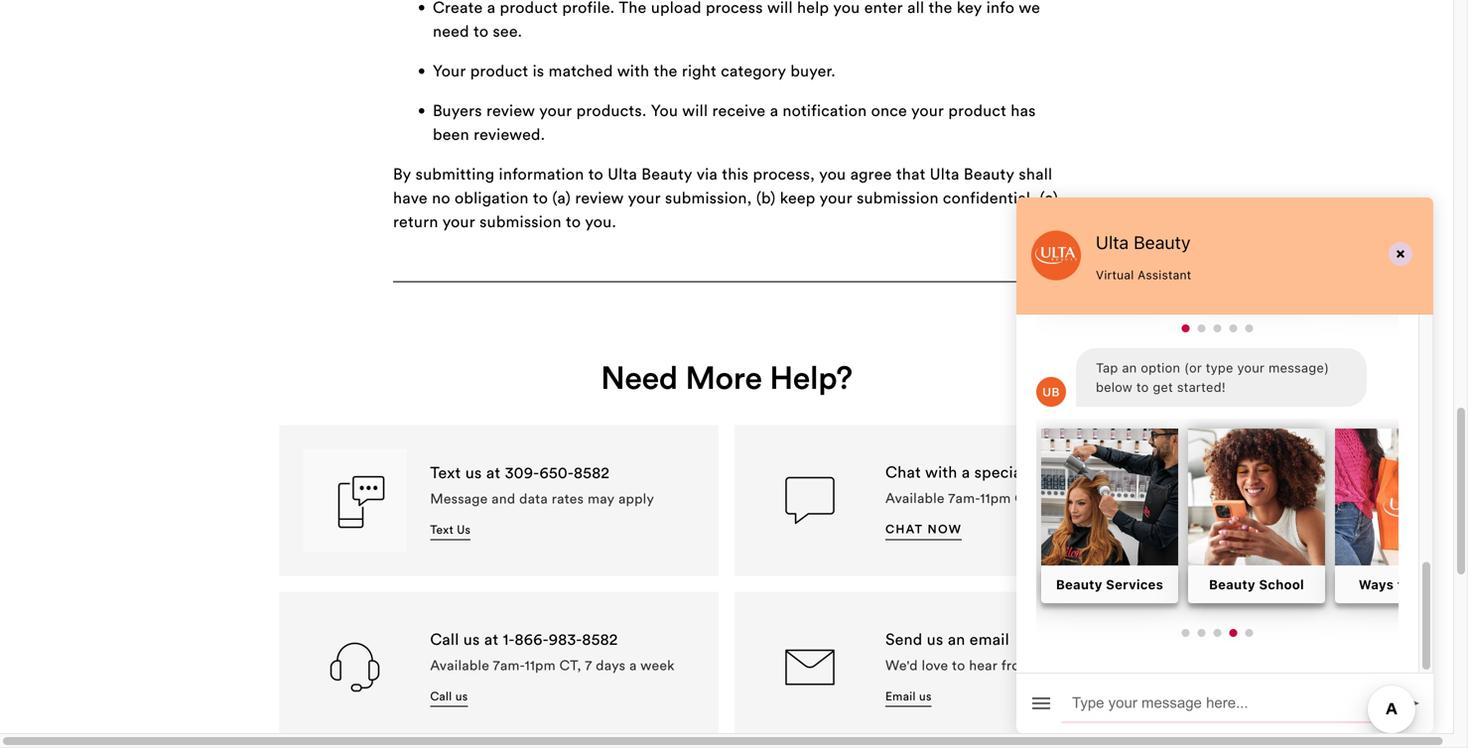 Task type: locate. For each thing, give the bounding box(es) containing it.
follows:
[[597, 694, 654, 714]]

log containing tap an option (or type your message) below to get started!
[[601, 114, 1469, 673]]

information up order".
[[718, 648, 803, 668]]

this for this shipping method is available for shipments to the contiguous u.s. states, alaska, hawaii, u.s. territories, po boxes and apo/fpo addresses. shipping outside the contiguous u.s. states may experience longer transit times.
[[393, 159, 424, 179]]

0 vertical spatial change
[[471, 274, 525, 295]]

retailers,
[[642, 172, 707, 193]]

coupon down without
[[522, 298, 577, 319]]

po
[[571, 182, 593, 203]]

please up representative.
[[512, 346, 560, 366]]

other inside this allows packages to arrive on saturday as well as any other business day. tracking is available through our website, your confirmation or shipment emails, and will indicate the estimated delivery date.
[[816, 71, 855, 92]]

exchange,
[[754, 196, 829, 217]]

orders up members
[[393, 514, 445, 535]]

2 vertical spatial once
[[883, 648, 919, 668]]

once inside review your shipping information, payment information and items once again before placing the order. once reviewed, press "place order". your ultamate rewards points balance may take up to 15 minutes to update after points redemption or order cancelation.
[[883, 648, 919, 668]]

cart.
[[679, 67, 714, 87], [471, 222, 505, 242]]

if inside tip! if you are expecting a gift with purchase, be sure to check for the gift and that you met the qualifications for it before checking out! some will automatically add to your bag if qualifications are met, and some will need to be added before checking out.
[[466, 344, 477, 364]]

1 horizontal spatial offer
[[818, 306, 854, 327]]

text for us
[[430, 463, 461, 483]]

checking inside not all online gift with purchases are available in store, and vice versa. be sure to review the gift details prior to checking out to help ensure you receive your free gift!
[[563, 309, 630, 330]]

redeeming for redeeming coupons in an ulta beauty store
[[393, 691, 480, 711]]

coupon down misuse
[[504, 147, 559, 168]]

an up bottom
[[799, 630, 817, 650]]

offer down scroll
[[515, 77, 550, 97]]

0 horizontal spatial options
[[393, 154, 448, 175]]

1 vertical spatial based
[[869, 694, 913, 714]]

1 horizontal spatial same
[[908, 330, 949, 350]]

for
[[459, 23, 480, 44], [766, 29, 787, 50], [642, 159, 662, 179], [648, 187, 669, 207], [602, 196, 623, 217], [642, 282, 662, 303], [890, 304, 912, 325], [600, 324, 622, 345], [623, 454, 644, 474], [683, 530, 703, 551], [917, 554, 938, 574], [495, 554, 516, 574], [728, 554, 749, 574], [918, 594, 939, 614], [687, 717, 708, 738], [583, 721, 604, 741], [831, 741, 852, 749]]

submission down agree
[[857, 188, 939, 208]]

a up service
[[433, 339, 444, 360]]

to inside to redeem an ulta beauty with a valid coupon code, place all items you would like to purchase in your shopping basket. redeem your coupon by entering the coupon code in the space provided and click apply code. if the coupon code is valid, the applicable discount or promotion will appear in the shopping basket. please note that not all in-store coupons and promotions can be redeemed on ulta.com and not all ulta.com coupons and promotions can be redeemed in-store.
[[999, 446, 1014, 466]]

0 horizontal spatial services
[[501, 653, 564, 673]]

store inside it is important to note that not all items available online are available in store. when checking out, if you choose to pick up in store, those items will show as not available within the cart. you have the option to either have your entire order shipped or remove the items not available in store prior to checking out.
[[553, 246, 591, 266]]

1 vertical spatial update
[[670, 695, 721, 716]]

of inside once ready, press "secured checkout". if shopping ulta.com on desktop, this is to the right of the screen. here you should confirm your shipping address. under there, you can change your shipping type. note, the shipping type defaults to standard. if you would like premium or expedited, update accordingly.
[[432, 425, 447, 446]]

returns down confirmation
[[670, 125, 726, 145]]

indicate
[[966, 95, 1025, 115]]

2 call from the top
[[430, 689, 452, 704]]

the
[[929, 0, 953, 17], [642, 8, 666, 28], [654, 61, 678, 81], [831, 71, 855, 91], [554, 77, 578, 97], [1029, 95, 1053, 115], [678, 101, 702, 121], [491, 111, 515, 131], [784, 111, 808, 131], [542, 131, 566, 151], [882, 131, 906, 151], [1005, 131, 1029, 151], [492, 135, 516, 155], [516, 154, 540, 175], [766, 159, 790, 179], [700, 178, 724, 199], [964, 182, 988, 203], [702, 218, 726, 238], [818, 218, 841, 238], [443, 222, 467, 242], [580, 222, 604, 242], [1035, 222, 1059, 242], [513, 227, 537, 247], [393, 242, 417, 262], [625, 266, 649, 286], [786, 266, 810, 286], [749, 274, 773, 295], [917, 304, 942, 325], [393, 309, 417, 330], [834, 322, 857, 342], [460, 324, 485, 345], [433, 363, 457, 383], [541, 378, 565, 398], [739, 378, 763, 398], [1000, 402, 1024, 422], [452, 425, 476, 446], [643, 449, 667, 470], [898, 470, 922, 490], [491, 479, 514, 499], [393, 494, 417, 514], [731, 494, 755, 514], [919, 494, 943, 514], [665, 517, 689, 538], [941, 530, 965, 551], [536, 537, 560, 557], [672, 543, 696, 563], [923, 543, 947, 563], [844, 554, 868, 574], [640, 566, 664, 587], [945, 566, 969, 587], [694, 578, 718, 598], [627, 584, 651, 605], [763, 584, 787, 605], [479, 590, 503, 611], [715, 649, 738, 670], [630, 653, 654, 673], [774, 653, 798, 673], [879, 653, 903, 673], [452, 672, 475, 692], [433, 673, 457, 694], [848, 673, 871, 694], [712, 717, 736, 738]]

information inside by submitting information to ulta beauty via this process, you agree that ulta beauty shall have no obligation to (a) review your submission, (b) keep your submission confidential, (c) return your submission to you.
[[499, 164, 584, 184]]

items up bottom
[[811, 626, 851, 646]]

bring inside if you would like to exchange a product for the same item, no payment is required - just bring it in and you're good to go. however, if you exchange for an item at a higher pric
[[393, 741, 432, 749]]

of down to!
[[892, 560, 907, 581]]

receive up credit,
[[499, 626, 553, 646]]

method for only.
[[495, 282, 552, 303]]

1 call from the top
[[430, 630, 459, 650]]

in
[[433, 77, 447, 97]]

chat region
[[601, 114, 1469, 734]]

coupon, for items,
[[934, 154, 994, 175]]

60
[[576, 363, 596, 383], [591, 543, 610, 563]]

items,
[[956, 131, 1001, 151], [717, 694, 762, 714], [917, 694, 963, 714]]

packages up matched
[[527, 31, 596, 52]]

categories
[[393, 251, 470, 271]]

if inside if you would like to exchange a product for the same item, no payment is required - just bring it in and you're good to go. however, if you exchange for an item at a higher pric
[[711, 741, 721, 749]]

promotion inside to redeem an ulta beauty with a valid coupon code, place all items you would like to purchase in your shopping basket. redeem your coupon by entering the coupon code in the space provided and click apply code. if the coupon code is valid, the applicable discount or promotion will appear in the shopping basket. please note that not all in-store coupons and promotions can be redeemed on ulta.com and not all ulta.com coupons and promotions can be redeemed in-store.
[[480, 517, 557, 538]]

agree
[[851, 164, 892, 184]]

0 vertical spatial a
[[626, 242, 638, 262]]

for down personal on the left of the page
[[393, 439, 418, 460]]

it inside tip! if you are expecting a gift with purchase, be sure to check for the gift and that you met the qualifications for it before checking out! some will automatically add to your bag if qualifications are met, and some will need to be added before checking out.
[[626, 324, 637, 345]]

product inside if you would like to exchange a product for the same item, no payment is required - just bring it in and you're good to go. however, if you exchange for an item at a higher pric
[[625, 717, 683, 738]]

orders
[[417, 594, 465, 614]]

not all shipping methods are available for all shipping addresses. refer to the shipping details above for available shipping methods for your address.
[[393, 530, 1035, 574]]

only down "released."
[[462, 721, 493, 741]]

prior inside ! brands, products, services and categories that are excluded or restricted from ulta beauty coupons and promotions are subject to change without notice. please review the specific exclusions or restrictions with each ulta beauty coupon or promotion prior to redemption. for ulta.com shoppers, items excluded from coupons and promotions will be indicated in the shopping basket. if you have questions, please contact an ulta beauty store associate or ulta.com customer service representative.
[[682, 298, 717, 319]]

not inside you will not be charged
[[464, 649, 489, 670]]

0 horizontal spatial excluded
[[393, 322, 460, 342]]

may up categories
[[425, 227, 455, 247]]

0 vertical spatial shipped.
[[433, 602, 496, 622]]

2 chat from the top
[[886, 522, 924, 537]]

2 shipments from the top
[[667, 282, 742, 303]]

1 text from the top
[[430, 463, 461, 483]]

7
[[1041, 490, 1048, 508], [585, 657, 592, 675]]

here down they
[[723, 560, 759, 581]]

american
[[409, 117, 463, 132]]

not inside your financial institution will place a temporary hold on the funds for your order as it processes. this is not a charge and the hold will be released once your order has shipped.
[[566, 578, 590, 598]]

containing down fully
[[469, 594, 547, 614]]

ulta.com
[[927, 108, 991, 128], [836, 147, 900, 168], [480, 218, 544, 238], [684, 244, 749, 264], [863, 298, 928, 319], [870, 346, 934, 366], [774, 402, 838, 422], [567, 408, 636, 429], [735, 541, 799, 562], [885, 541, 949, 562], [796, 605, 861, 625]]

redeeming
[[785, 629, 864, 649]]

0 horizontal spatial under
[[393, 513, 438, 533]]

2 vertical spatial contiguous
[[766, 282, 848, 303]]

no for merchandise credit
[[890, 472, 906, 486]]

each down 'subject'
[[393, 298, 429, 319]]

1 horizontal spatial desktop,
[[865, 402, 929, 422]]

1 horizontal spatial week
[[1096, 490, 1131, 508]]

information down "add
[[499, 164, 584, 184]]

chat window close image
[[1389, 242, 1413, 266]]

be inside 'certain items in your order may be considered hazardous materials (hazmat). hazardous materials are as follows: aerosol items, some alcohol-based items, items that contain contents under pressure, and others (e.g., hairspray, nail polish and items containing flammable, volatile or corrosive chemicals).'
[[631, 670, 649, 690]]

is inside this shipping method is available for shipments to the contiguous u.s. states, alaska, hawaii, u.s. territories, po boxes and apo/fpo addresses. shipping outside the contiguous u.s. states may experience longer transit times.
[[556, 159, 568, 179]]

to inside this allows packages to arrive on saturday as well as any other business day. tracking is available through our website, your confirmation or shipment emails, and will indicate the estimated delivery date.
[[553, 71, 568, 92]]

carousel region
[[601, 419, 1469, 653]]

tap
[[1096, 360, 1119, 375]]

product inside a full refund will be issued on a return that included a free product or gift, providing the return is within 60 days of original purchase.
[[865, 339, 924, 360]]

redeemed
[[662, 147, 736, 168], [633, 541, 708, 562], [535, 565, 609, 585], [622, 605, 696, 625], [487, 629, 561, 649]]

coupon down make
[[456, 178, 511, 199]]

0 vertical spatial store,
[[666, 29, 711, 50]]

0 horizontal spatial the
[[619, 0, 647, 17]]

not for not all shipping methods are available for all shipping addresses. refer to the shipping details above for available shipping methods for your address.
[[393, 530, 421, 551]]

enter inside if shopping ulta.com through desktop, on the right above the order summary, you have the option to "make this order a gift" or "add coupon code". choose as needed. to add a coupon, simply enter or copy the coupon code into the "enter coupon" open field.
[[523, 266, 562, 286]]

an inside tap an option (or type your message) below to get started!
[[1123, 360, 1138, 375]]

1 vertical spatial menu
[[1030, 692, 1054, 716]]

0 vertical spatial placed
[[448, 378, 498, 398]]

see
[[880, 354, 905, 374], [824, 560, 849, 581]]

refer
[[879, 530, 918, 551]]

contiguous
[[794, 159, 876, 179], [393, 206, 475, 227], [766, 282, 848, 303]]

once
[[872, 100, 908, 121], [878, 578, 914, 598], [883, 648, 919, 668]]

7 inside call us at 1-866-983-8582 available 7am-11pm ct, 7 days a week
[[585, 657, 592, 675]]

desktop, up address.
[[865, 402, 929, 422]]

1 horizontal spatial ct,
[[1015, 490, 1037, 508]]

started!
[[1178, 380, 1226, 395]]

0 horizontal spatial bring
[[393, 741, 432, 749]]

an down "nail"
[[856, 741, 874, 749]]

"enter down code". on the top right of the page
[[815, 266, 860, 286]]

0 vertical spatial details
[[451, 309, 500, 330]]

send
[[644, 649, 679, 670], [1397, 692, 1421, 716]]

0 vertical spatial it
[[626, 324, 637, 345]]

item up scroll
[[506, 23, 539, 44]]

based inside 'certain items in your order may be considered hazardous materials (hazmat). hazardous materials are as follows: aerosol items, some alcohol-based items, items that contain contents under pressure, and others (e.g., hairspray, nail polish and items containing flammable, volatile or corrosive chemicals).'
[[869, 694, 913, 714]]

on mobile app and the mobile version of ulta.com, directly under the list of items, the options to make the order a gift and add a coupon are available. to add a coupon, click on "enter a coupon code" and enter or paste the code there.
[[393, 131, 1055, 199]]

1 orders from the top
[[393, 378, 444, 398]]

hold up amount
[[784, 554, 817, 574]]

dealers
[[711, 172, 765, 193]]

0 horizontal spatial update
[[565, 473, 617, 493]]

directly
[[775, 131, 831, 151], [915, 172, 971, 193]]

our standard shipping combines the capabilities of ups, usps, and several regional carriers to deliver packages to you more efficiently.
[[393, 8, 1014, 52]]

by
[[393, 164, 412, 184]]

gift up addresses
[[498, 286, 526, 306]]

per for only one coupon code may be redeemed per order on ulta.com
[[740, 147, 765, 168]]

ulta.com inside if shopping ulta.com through desktop, on the right above the order summary, you have the option to "make this order a gift" or "add coupon code". choose as needed. to add a coupon, simply enter or copy the coupon code into the "enter coupon" open field.
[[480, 218, 544, 238]]

contact down the products
[[393, 653, 449, 673]]

offer up doordash.
[[818, 306, 854, 327]]

to right to!
[[898, 537, 916, 557]]

deliver down store's
[[685, 378, 735, 398]]

1 horizontal spatial prior
[[595, 246, 630, 266]]

for purchases made in ulta beauty stores
[[393, 439, 702, 460]]

1 vertical spatial each
[[896, 605, 932, 625]]

0 horizontal spatial choose
[[543, 198, 596, 219]]

0 horizontal spatial help
[[682, 309, 714, 330]]

1 horizontal spatial other
[[816, 71, 855, 92]]

however,
[[638, 741, 707, 749]]

0 vertical spatial need
[[433, 21, 469, 41]]

shipments inside "this shipping method is available for shipments to contiguous u.s. states, alaska and hawaii addresses only. same day delivery is a service we offer to deliver beauty from your local store as fast as possible--all through our partner, doordash. the same day delivery order cutoff time is based on your local store's closing time; you'll see that at checkout. orders placed after the cutoff time will deliver the following day."
[[667, 282, 742, 303]]

chat for now
[[886, 522, 924, 537]]

an down remove
[[1030, 244, 1047, 264]]

american express credit card
[[409, 117, 573, 132]]

1 vertical spatial within
[[527, 363, 572, 383]]

0 horizontal spatial change
[[393, 449, 447, 470]]

1 horizontal spatial type
[[1206, 360, 1234, 375]]

associate
[[777, 346, 846, 366]]

add for before
[[998, 324, 1028, 345]]

be
[[834, 29, 854, 50], [659, 29, 678, 50], [788, 108, 806, 128], [639, 147, 657, 168], [816, 244, 835, 264], [758, 304, 777, 325], [720, 322, 739, 342], [559, 339, 577, 360], [834, 344, 853, 364], [753, 503, 771, 523], [611, 541, 629, 562], [512, 565, 531, 585], [484, 566, 503, 587], [789, 578, 807, 598], [393, 590, 412, 611], [599, 605, 618, 625], [464, 629, 482, 649], [493, 649, 512, 670], [662, 654, 681, 674], [631, 670, 649, 690], [729, 673, 747, 694], [1023, 673, 1042, 694], [538, 745, 556, 749], [682, 745, 700, 749]]

2 vertical spatial no
[[464, 745, 482, 749]]

for up with
[[642, 282, 662, 303]]

"add
[[700, 242, 736, 262]]

options inside on mobile app and the mobile version of ulta.com, directly under the list of items, the options to make the order a gift and add a coupon are available. to add a coupon, click on "enter a coupon code" and enter or paste the code there.
[[393, 154, 448, 175]]

states, inside this shipping method is available for shipments to the contiguous u.s. states, alaska, hawaii, u.s. territories, po boxes and apo/fpo addresses. shipping outside the contiguous u.s. states may experience longer transit times.
[[914, 159, 963, 179]]

checkout.
[[962, 354, 1035, 374]]

"check
[[812, 111, 866, 131]]

0 vertical spatial local
[[393, 330, 428, 350]]

shipped. inside your financial institution will place a temporary hold on the funds for your order as it processes. this is not a charge and the hold will be released once your order has shipped.
[[433, 602, 496, 622]]

like down take
[[488, 717, 514, 738]]

under
[[898, 425, 943, 446], [393, 513, 438, 533]]

confirm
[[662, 425, 719, 446], [612, 513, 669, 533]]

chat for with
[[886, 462, 921, 483]]

not for not all online gift with purchases are available in store, and vice versa. be sure to review the gift details prior to checking out to help ensure you receive your free gift!
[[395, 286, 423, 306]]

prior inside not all online gift with purchases are available in store, and vice versa. be sure to review the gift details prior to checking out to help ensure you receive your free gift!
[[504, 309, 539, 330]]

1 vertical spatial choose
[[703, 584, 759, 605]]

beauty services image
[[1042, 429, 1179, 566]]

after inside review your shipping information, payment information and items once again before placing the order. once reviewed, press "place order". your ultamate rewards points balance may take up to 15 minutes to update after points redemption or order cancelation.
[[725, 695, 761, 716]]

press up 866-
[[526, 608, 565, 628]]

notice. inside ! brands, products, services and categories that are excluded or restricted from ulta beauty coupons and promotions are subject to change without notice. please review the specific exclusions or restrictions with each ulta beauty coupon or promotion prior to redemption. for ulta.com shoppers, items excluded from coupons and promotions will be indicated in the shopping basket. if you have questions, please contact an ulta beauty store associate or ulta.com customer service representative.
[[590, 274, 640, 295]]

add for there.
[[889, 154, 917, 175]]

(such
[[779, 125, 818, 145]]

is
[[533, 61, 545, 81], [1029, 71, 1040, 92], [556, 159, 568, 179], [410, 174, 422, 195], [564, 187, 576, 207], [556, 282, 568, 303], [707, 306, 719, 327], [523, 354, 535, 374], [511, 363, 522, 383], [964, 402, 976, 422], [859, 494, 871, 514], [550, 578, 562, 598], [917, 717, 928, 738]]

full
[[541, 227, 564, 247], [449, 339, 472, 360]]

help inside create a product profile. the upload process will help you enter all the key info we need to see.
[[797, 0, 829, 17]]

purchases up out
[[567, 286, 641, 306]]

0 vertical spatial refund
[[682, 196, 730, 217]]

order inside 'certain items in your order may be considered hazardous materials (hazmat). hazardous materials are as follows: aerosol items, some alcohol-based items, items that contain contents under pressure, and others (e.g., hairspray, nail polish and items containing flammable, volatile or corrosive chemicals).'
[[552, 670, 592, 690]]

redeemed up were
[[622, 605, 696, 625]]

item(s) inside simply bring the item(s) you wish to return to any ulta beauty store and ask one of our associates to assist you in making a return--we'll be happy to help!
[[519, 479, 569, 499]]

1 vertical spatial once
[[878, 578, 914, 598]]

7am- inside call us at 1-866-983-8582 available 7am-11pm ct, 7 days a week
[[493, 657, 525, 675]]

representative.
[[452, 370, 567, 390]]

1 vertical spatial under
[[393, 513, 438, 533]]

receipt
[[572, 29, 624, 50]]

looking
[[395, 23, 455, 44]]

if inside if you would like to exchange a product for the same item, no payment is required - just bring it in and you're good to go. however, if you exchange for an item at a higher pric
[[393, 717, 404, 738]]

if inside tip! if you are expecting a gift with purchase, be sure to check for the gift and that you met the qualifications for it before checking out! some will automatically add to your bag if qualifications are met, and some will need to be added before checking out.
[[429, 304, 440, 325]]

"redeem
[[455, 560, 521, 581]]

all orders containing hazardous materials have restrictions. see below for details.
[[393, 594, 997, 614]]

efficiently.
[[693, 31, 770, 52]]

submission
[[857, 188, 939, 208], [480, 211, 562, 232]]

0 vertical spatial for
[[998, 67, 1022, 87]]

in inside 'certain items in your order may be considered hazardous materials (hazmat). hazardous materials are as follows: aerosol items, some alcohol-based items, items that contain contents under pressure, and others (e.g., hairspray, nail polish and items containing flammable, volatile or corrosive chemicals).'
[[497, 670, 510, 690]]

an down screen.
[[475, 446, 493, 466]]

excluded up bag on the left top of page
[[393, 322, 460, 342]]

time down fast
[[486, 354, 519, 374]]

can inside we only charge you for items that have shipped. any item(s) that are canceled and/or can no longer be shipped will not be charged and your final shipment notice wil
[[433, 745, 459, 749]]

for up indicate
[[998, 67, 1022, 87]]

local left store's
[[647, 354, 682, 374]]

shipping up dates
[[497, 8, 562, 28]]

receive down but on the bottom right
[[981, 649, 1034, 670]]

1 vertical spatial the
[[876, 330, 904, 350]]

no for personal check
[[890, 421, 906, 436]]

partner,
[[732, 330, 790, 350]]

made down receipt,
[[416, 590, 457, 611]]

1 horizontal spatial details
[[451, 309, 500, 330]]

order inside review your shipping information, payment information and items once again before placing the order. once reviewed, press "place order". your ultamate rewards points balance may take up to 15 minutes to update after points redemption or order cancelation.
[[924, 695, 964, 716]]

for
[[998, 67, 1022, 87], [835, 298, 859, 319], [393, 439, 418, 460]]

2 vertical spatial note
[[874, 517, 908, 538]]

deliver down versa.
[[877, 306, 927, 327]]

1 vertical spatial please
[[644, 274, 692, 295]]

based down "possible-"
[[539, 354, 583, 374]]

1 vertical spatial coupon,
[[406, 266, 466, 286]]

items down follows:
[[608, 721, 648, 741]]

0 vertical spatial here
[[538, 425, 573, 446]]

that inside ! brands, products, services and categories that are excluded or restricted from ulta beauty coupons and promotions are subject to change without notice. please review the specific exclusions or restrictions with each ulta beauty coupon or promotion prior to redemption. for ulta.com shoppers, items excluded from coupons and promotions will be indicated in the shopping basket. if you have questions, please contact an ulta beauty store associate or ulta.com customer service representative.
[[475, 251, 504, 271]]

for down chat now button
[[917, 554, 938, 574]]

0 vertical spatial the
[[619, 0, 647, 17]]

store?
[[560, 23, 606, 44]]

0 vertical spatial review
[[393, 67, 446, 87]]

addresses. inside this shipping method is available for shipments to the contiguous u.s. states, alaska, hawaii, u.s. territories, po boxes and apo/fpo addresses. shipping outside the contiguous u.s. states may experience longer transit times.
[[753, 182, 832, 203]]

1 horizontal spatial full
[[541, 227, 564, 247]]

1 vertical spatial same
[[908, 330, 949, 350]]

log
[[601, 114, 1469, 673]]

our up store's
[[703, 330, 727, 350]]

available up "chat now"
[[886, 490, 945, 508]]

1 vertical spatial enter
[[593, 178, 632, 199]]

2 orders from the top
[[393, 454, 444, 474]]

0 vertical spatial chat
[[886, 462, 921, 483]]

0 vertical spatial purchases
[[673, 187, 748, 207]]

redeeming coupons - ulta.com
[[393, 408, 636, 429]]

our inside returns with a gift receipt can be exchanged for different product or an in-store credit. in order to offer the best shopping and product-return experience to as many guests as possible, ulta beauty reserves the right to limit returns if we have reason to suspect misuse of our generous returns policy (such as excessive returns, reseller activity, or fraud). items purchased from other retailers, dealers or resellers and not directly from ulta beauty are not eligible for return, refund or exchange, including ulta beauty at target. purchases made at ulta beauty or ulta.com may not be returned or exchanged at an ulta beauty at target location.
[[569, 125, 593, 145]]

promotion
[[601, 298, 678, 319], [480, 517, 557, 538]]

in- inside product(s) returned within 60 days of the original purchase that include the original receipt, will be fully refunded via the original form of payment. otherwise, the refund will be made in the form of an in-store credit.
[[587, 590, 606, 611]]

1 vertical spatial ultamate
[[525, 560, 592, 581]]

directly up available.
[[775, 131, 831, 151]]

only inside only one coupon code may be redeemed per order on ulta.com and each coupon code may only be redeemed once. if you are having issues redeeming an active coupon, please contact guest services through the options toward the bottom of the page.
[[393, 605, 428, 625]]

0 vertical spatial cart.
[[679, 67, 714, 87]]

gift
[[543, 29, 568, 50], [601, 154, 626, 175], [946, 304, 973, 325], [421, 309, 447, 330]]

2 review from the top
[[393, 648, 446, 668]]

1 vertical spatial chat
[[886, 522, 924, 537]]

once
[[393, 47, 433, 68], [393, 402, 433, 422], [906, 649, 946, 670], [527, 672, 567, 692]]

eligible up app,
[[502, 584, 556, 605]]

offer inside returns with a gift receipt can be exchanged for different product or an in-store credit. in order to offer the best shopping and product-return experience to as many guests as possible, ulta beauty reserves the right to limit returns if we have reason to suspect misuse of our generous returns policy (such as excessive returns, reseller activity, or fraud). items purchased from other retailers, dealers or resellers and not directly from ulta beauty are not eligible for return, refund or exchange, including ulta beauty at target. purchases made at ulta beauty or ulta.com may not be returned or exchanged at an ulta beauty at target location.
[[515, 77, 550, 97]]

ways to shop image
[[1336, 429, 1469, 566]]

confirm up redeem
[[662, 425, 719, 446]]

this shipping method is available for shipments to the contiguous u.s. states, alaska, hawaii, u.s. territories, po boxes and apo/fpo addresses. shipping outside the contiguous u.s. states may experience longer transit times.
[[393, 159, 1020, 227]]

ready,
[[437, 402, 482, 422]]

and inside 'text us at 309-650-8582 message and data rates may apply'
[[492, 490, 516, 508]]

1 horizontal spatial sure
[[943, 286, 975, 306]]

receive up doordash.
[[803, 309, 856, 330]]

1 redeeming from the top
[[393, 408, 480, 429]]

up inside it is important to note that not all items available online are available in store. when checking out, if you choose to pick up in store, those items will show as not available within the cart. you have the option to either have your entire order shipped or remove the items not available in store prior to checking out.
[[655, 198, 674, 219]]

menu inside to locate your desired location! once located, scroll past store details, availability, and services menu to "brands in store". here, you can find your product by first narrowing down to the brand!
[[868, 47, 909, 68]]

store. inside to redeem an ulta beauty with a valid coupon code, place all items you would like to purchase in your shopping basket. redeem your coupon by entering the coupon code in the space provided and click apply code. if the coupon code is valid, the applicable discount or promotion will appear in the shopping basket. please note that not all in-store coupons and promotions can be redeemed on ulta.com and not all ulta.com coupons and promotions can be redeemed in-store.
[[633, 565, 675, 585]]

order inside it is important to note that not all items available online are available in store. when checking out, if you choose to pick up in store, those items will show as not available within the cart. you have the option to either have your entire order shipped or remove the items not available in store prior to checking out.
[[850, 222, 890, 242]]

add down (c)
[[1023, 242, 1051, 262]]

1 vertical spatial change
[[393, 449, 447, 470]]

methods up 'all orders containing hazardous materials have restrictions. see below for details.'
[[659, 554, 724, 574]]

receive inside not all online gift with purchases are available in store, and vice versa. be sure to review the gift details prior to checking out to help ensure you receive your free gift!
[[803, 309, 856, 330]]

placed up ready,
[[448, 378, 498, 398]]

"make
[[493, 242, 540, 262]]

(hazmat).
[[895, 670, 979, 690]]

1 vertical spatial local
[[647, 354, 682, 374]]

all inside not all online gift with purchases are available in store, and vice versa. be sure to review the gift details prior to checking out to help ensure you receive your free gift!
[[427, 286, 444, 306]]

final inside we only charge you for items that have shipped. any item(s) that are canceled and/or can no longer be shipped will not be charged and your final shipment notice wil
[[838, 745, 870, 749]]

you inside it is important to note that not all items available online are available in store. when checking out, if you choose to pick up in store, those items will show as not available within the cart. you have the option to either have your entire order shipped or remove the items not available in store prior to checking out.
[[512, 198, 539, 219]]

0 horizontal spatial free
[[832, 339, 861, 360]]

shipments inside this shipping method is available for shipments to the contiguous u.s. states, alaska, hawaii, u.s. territories, po boxes and apo/fpo addresses. shipping outside the contiguous u.s. states may experience longer transit times.
[[667, 159, 742, 179]]

into
[[754, 266, 782, 286]]

1 vertical spatial other
[[598, 172, 638, 193]]

0 horizontal spatial please
[[512, 346, 560, 366]]

1 vertical spatial below
[[869, 594, 914, 614]]

this down financial
[[515, 578, 546, 598]]

services inside only one coupon code may be redeemed per order on ulta.com and each coupon code may only be redeemed once. if you are having issues redeeming an active coupon, please contact guest services through the options toward the bottom of the page.
[[501, 653, 564, 673]]

us right email
[[920, 689, 932, 704]]

confidential,
[[943, 188, 1036, 208]]

refund inside returns with a gift receipt can be exchanged for different product or an in-store credit. in order to offer the best shopping and product-return experience to as many guests as possible, ulta beauty reserves the right to limit returns if we have reason to suspect misuse of our generous returns policy (such as excessive returns, reseller activity, or fraud). items purchased from other retailers, dealers or resellers and not directly from ulta beauty are not eligible for return, refund or exchange, including ulta beauty at target. purchases made at ulta beauty or ulta.com may not be returned or exchanged at an ulta beauty at target location.
[[682, 196, 730, 217]]

shipments up apo/fpo
[[667, 159, 742, 179]]

one right "than"
[[636, 626, 664, 646]]

ulta inside chat "region"
[[1096, 232, 1129, 253]]

in-
[[963, 29, 983, 50], [870, 111, 890, 131], [995, 517, 1015, 538], [614, 565, 633, 585], [587, 590, 606, 611]]

ct, down specialist
[[1015, 490, 1037, 508]]

would inside if you would like to exchange a product for the same item, no payment is required - just bring it in and you're good to go. however, if you exchange for an item at a higher pric
[[439, 717, 484, 738]]

redeeming for redeeming coupons - ulta.com
[[393, 408, 480, 429]]

"add
[[520, 135, 555, 155]]

preferred inside products returned to stores that were purchased using an online payment service (i.e., paypal, paypal credit, afterpay) will be refunded to your preferred credit card or issued as a store merchandise credit.
[[812, 654, 882, 674]]

we
[[1019, 0, 1041, 17], [872, 101, 894, 121], [793, 306, 814, 327], [619, 649, 640, 670]]

need more help?
[[601, 357, 853, 398]]

order. up continue".
[[655, 584, 699, 605]]

1 review from the top
[[393, 67, 446, 87]]

our down website,
[[569, 125, 593, 145]]

return down fast
[[461, 363, 506, 383]]

ulta.com up "make
[[480, 218, 544, 238]]

button
[[620, 135, 669, 155]]

type inside tap an option (or type your message) below to get started!
[[1206, 360, 1234, 375]]

0 horizontal spatial desktop,
[[611, 218, 675, 238]]

have
[[898, 101, 933, 121], [393, 188, 428, 208], [1001, 218, 1036, 238], [541, 222, 576, 242], [727, 222, 761, 242], [393, 346, 428, 366], [497, 537, 532, 557], [707, 594, 741, 614], [686, 721, 721, 741]]

temporary
[[703, 554, 780, 574], [876, 673, 953, 694]]

allows
[[428, 71, 475, 92]]

to!
[[874, 537, 894, 557]]

we right info
[[1019, 0, 1041, 17]]

only for only one coupon code may be redeemed per order on ulta.com and each coupon code may only be redeemed once. if you are having issues redeeming an active coupon, please contact guest services through the options toward the bottom of the page.
[[393, 605, 428, 625]]

will inside you will not be charged
[[433, 649, 460, 670]]

2 horizontal spatial online
[[821, 630, 866, 650]]

with up only.
[[530, 286, 563, 306]]

we up excessive
[[872, 101, 894, 121]]

beauty inside button
[[1210, 577, 1256, 592]]

can
[[629, 29, 655, 50], [827, 67, 854, 87], [469, 71, 495, 91], [1026, 425, 1052, 446], [580, 541, 607, 562], [482, 565, 508, 585], [433, 745, 459, 749]]

beauty services
[[1057, 577, 1164, 592]]

preferred down funds
[[851, 584, 921, 605]]

1 vertical spatial services
[[1106, 577, 1164, 592]]

1 vertical spatial a
[[433, 339, 444, 360]]

no up submission,
[[693, 168, 710, 183]]

confirm down apply
[[612, 513, 669, 533]]

be inside you will not be charged
[[493, 649, 512, 670]]

1 vertical spatial for
[[835, 298, 859, 319]]

discount
[[393, 517, 457, 538]]

1 vertical spatial business
[[780, 454, 844, 474]]

are
[[514, 29, 539, 50], [441, 111, 464, 131], [766, 154, 789, 175], [807, 174, 830, 195], [488, 196, 512, 217], [508, 251, 532, 271], [1017, 251, 1041, 271], [646, 286, 669, 306], [477, 304, 502, 325], [591, 344, 616, 364], [448, 454, 472, 474], [586, 530, 609, 551], [475, 584, 498, 605], [656, 629, 679, 649], [549, 694, 572, 714], [914, 721, 938, 741]]

restrictions.
[[745, 594, 833, 614]]

ulta.com down either
[[684, 244, 749, 264]]

1 horizontal spatial longer
[[681, 206, 729, 227]]

2 text from the top
[[430, 522, 454, 537]]

purchased inside products returned to stores that were purchased using an online payment service (i.e., paypal, paypal credit, afterpay) will be refunded to your preferred credit card or issued as a store merchandise credit.
[[674, 630, 751, 650]]

0 horizontal spatial out.
[[393, 363, 424, 384]]

review for review all items and quantities in your cart. if needed, you can "remove" or "save for later" as needed.
[[393, 67, 446, 87]]

1 horizontal spatial no
[[464, 745, 482, 749]]

contents
[[452, 718, 517, 738]]

placed inside "this shipping method is available for shipments to contiguous u.s. states, alaska and hawaii addresses only. same day delivery is a service we offer to deliver beauty from your local store as fast as possible--all through our partner, doordash. the same day delivery order cutoff time is based on your local store's closing time; you'll see that at checkout. orders placed after the cutoff time will deliver the following day."
[[448, 378, 498, 398]]

0 horizontal spatial note
[[485, 108, 518, 128]]

have down (a)
[[541, 222, 576, 242]]

per down policy at the top of the page
[[740, 147, 765, 168]]

activity,
[[433, 149, 491, 169]]

0 vertical spatial charged
[[516, 649, 577, 670]]

0 horizontal spatial exchange
[[537, 717, 608, 738]]

that inside a full refund will be issued on a return that included a free product or gift, providing the return is within 60 days of original purchase.
[[717, 339, 747, 360]]

valid down should
[[635, 446, 670, 466]]

coupon down ulta.com,
[[706, 154, 762, 175]]

through inside this allows packages to arrive on saturday as well as any other business day. tracking is available through our website, your confirmation or shipment emails, and will indicate the estimated delivery date.
[[463, 95, 521, 115]]

law.
[[829, 68, 859, 88]]

review up certain
[[393, 648, 446, 668]]

ulta.com up note,
[[567, 408, 636, 429]]

directly inside returns with a gift receipt can be exchanged for different product or an in-store credit. in order to offer the best shopping and product-return experience to as many guests as possible, ulta beauty reserves the right to limit returns if we have reason to suspect misuse of our generous returns policy (such as excessive returns, reseller activity, or fraud). items purchased from other retailers, dealers or resellers and not directly from ulta beauty are not eligible for return, refund or exchange, including ulta beauty at target. purchases made at ulta beauty or ulta.com may not be returned or exchanged at an ulta beauty at target location.
[[915, 172, 971, 193]]

0 horizontal spatial issued
[[582, 339, 628, 360]]

us for 1-
[[464, 630, 480, 650]]

rewards up points,
[[942, 513, 1005, 533]]

1 vertical spatial notice
[[946, 745, 992, 749]]

0 vertical spatial type
[[1206, 360, 1234, 375]]

3 orders from the top
[[393, 514, 445, 535]]

0 vertical spatial each
[[393, 298, 429, 319]]

of up availability, at the top of page
[[702, 23, 717, 44]]

experience
[[836, 77, 917, 97], [596, 206, 677, 227]]

by down defaults
[[810, 470, 828, 490]]

7am-
[[949, 490, 981, 508], [493, 657, 525, 675]]

made up 309-
[[502, 439, 544, 460]]

shipping up discount
[[393, 492, 463, 513]]

order up "clicking"
[[979, 554, 1019, 574]]

0 vertical spatial only
[[433, 147, 468, 168]]

packages inside this allows packages to arrive on saturday as well as any other business day. tracking is available through our website, your confirmation or shipment emails, and will indicate the estimated delivery date.
[[479, 71, 548, 92]]

2 redeeming from the top
[[393, 691, 480, 711]]

contact inside ! brands, products, services and categories that are excluded or restricted from ulta beauty coupons and promotions are subject to change without notice. please review the specific exclusions or restrictions with each ulta beauty coupon or promotion prior to redemption. for ulta.com shoppers, items excluded from coupons and promotions will be indicated in the shopping basket. if you have questions, please contact an ulta beauty store associate or ulta.com customer service representative.
[[564, 346, 620, 366]]

1 vertical spatial excluded
[[536, 251, 603, 271]]

will inside it is important to note that not all items available online are available in store. when checking out, if you choose to pick up in store, those items will show as not available within the cart. you have the option to either have your entire order shipped or remove the items not available in store prior to checking out.
[[831, 198, 857, 219]]

with
[[494, 29, 526, 50], [618, 61, 650, 81], [1027, 274, 1059, 295], [530, 286, 563, 306], [586, 446, 618, 466], [926, 462, 958, 483], [504, 514, 537, 535]]

day
[[609, 306, 638, 327], [953, 330, 982, 350]]

or inside to redeem an ulta beauty with a valid coupon code, place all items you would like to purchase in your shopping basket. redeem your coupon by entering the coupon code in the space provided and click apply code. if the coupon code is valid, the applicable discount or promotion will appear in the shopping basket. please note that not all in-store coupons and promotions can be redeemed on ulta.com and not all ulta.com coupons and promotions can be redeemed in-store.
[[461, 517, 476, 538]]

option inside it is important to note that not all items available online are available in store. when checking out, if you choose to pick up in store, those items will show as not available within the cart. you have the option to either have your entire order shipped or remove the items not available in store prior to checking out.
[[608, 222, 656, 242]]

paypal
[[409, 168, 446, 183], [451, 654, 499, 674]]

business up emails,
[[860, 71, 923, 92]]

0 horizontal spatial stores
[[550, 630, 595, 650]]

change up premium
[[393, 449, 447, 470]]

through inside if shopping ulta.com through desktop, on the right above the order summary, you have the option to "make this order a gift" or "add coupon code". choose as needed. to add a coupon, simply enter or copy the coupon code into the "enter coupon" open field.
[[549, 218, 607, 238]]

1 vertical spatial final
[[461, 673, 493, 694]]

service
[[393, 370, 448, 390]]

an inside if you would like to exchange a product for the same item, no payment is required - just bring it in and you're good to go. however, if you exchange for an item at a higher pric
[[856, 741, 874, 749]]

pick
[[619, 198, 651, 219]]

chat inside chat with a specialist available 7am-11pm ct, 7 days a week
[[886, 462, 921, 483]]

1 chat from the top
[[886, 462, 921, 483]]

0 horizontal spatial send
[[644, 649, 679, 670]]

available down hazardous materials
[[430, 657, 490, 675]]

an right the tap
[[1123, 360, 1138, 375]]

chat inside button
[[886, 522, 924, 537]]

1 shipments from the top
[[667, 159, 742, 179]]

0 vertical spatial choose
[[727, 111, 780, 131]]

full inside a full refund will be issued on a return that included a free product or gift, providing the return is within 60 days of original purchase.
[[449, 339, 472, 360]]

1 horizontal spatial delivery
[[986, 330, 1047, 350]]

shipping inside "this shipping method is available for shipments to contiguous u.s. states, alaska and hawaii addresses only. same day delivery is a service we offer to deliver beauty from your local store as fast as possible--all through our partner, doordash. the same day delivery order cutoff time is based on your local store's closing time; you'll see that at checkout. orders placed after the cutoff time will deliver the following day."
[[428, 282, 491, 303]]

per for only one coupon code may be redeemed per order on ulta.com and each coupon code may only be redeemed once. if you are having issues redeeming an active coupon, please contact guest services through the options toward the bottom of the page.
[[701, 605, 725, 625]]

as inside 'certain items in your order may be considered hazardous materials (hazmat). hazardous materials are as follows: aerosol items, some alcohol-based items, items that contain contents under pressure, and others (e.g., hairspray, nail polish and items containing flammable, volatile or corrosive chemicals).'
[[577, 694, 593, 714]]

method for territories,
[[495, 159, 552, 179]]

1 horizontal spatial here
[[723, 560, 759, 581]]

item inside if you would like to exchange a product for the same item, no payment is required - just bring it in and you're good to go. however, if you exchange for an item at a higher pric
[[878, 741, 911, 749]]

experience inside returns with a gift receipt can be exchanged for different product or an in-store credit. in order to offer the best shopping and product-return experience to as many guests as possible, ulta beauty reserves the right to limit returns if we have reason to suspect misuse of our generous returns policy (such as excessive returns, reseller activity, or fraud). items purchased from other retailers, dealers or resellers and not directly from ulta beauty are not eligible for return, refund or exchange, including ulta beauty at target. purchases made at ulta beauty or ulta.com may not be returned or exchanged at an ulta beauty at target location.
[[836, 77, 917, 97]]

shopping
[[618, 77, 686, 97], [408, 218, 476, 238], [862, 322, 930, 342], [702, 402, 770, 422], [520, 470, 588, 490], [693, 517, 761, 538]]

1 horizontal spatial click
[[570, 494, 604, 514]]

payment
[[710, 513, 775, 533], [870, 630, 935, 650], [649, 648, 713, 668], [848, 717, 912, 738]]

by submitting information to ulta beauty via this process, you agree that ulta beauty shall have no obligation to (a) review your submission, (b) keep your submission confidential, (c) return your submission to you.
[[393, 164, 1059, 232]]

please up you!
[[1003, 629, 1051, 649]]

to down excessive
[[867, 154, 885, 175]]

may up contents
[[455, 695, 486, 716]]

0 vertical spatial offer
[[515, 77, 550, 97]]

not up you.
[[580, 187, 605, 207]]

stores
[[721, 23, 766, 44], [657, 439, 702, 460], [550, 630, 595, 650]]

coupon, inside on mobile app and the mobile version of ulta.com, directly under the list of items, the options to make the order a gift and add a coupon are available. to add a coupon, click on "enter a coupon code" and enter or paste the code there.
[[934, 154, 994, 175]]

2 vertical spatial hold
[[957, 673, 989, 694]]

0 horizontal spatial order
[[579, 242, 622, 262]]

notice inside we only charge you for items that have shipped. any item(s) that are canceled and/or can no longer be shipped will not be charged and your final shipment notice wil
[[946, 745, 992, 749]]

shipping inside this shipping method is available for shipments to the contiguous u.s. states, alaska, hawaii, u.s. territories, po boxes and apo/fpo addresses. shipping outside the contiguous u.s. states may experience longer transit times.
[[836, 182, 901, 203]]

once inside to locate your desired location! once located, scroll past store details, availability, and services menu to "brands in store". here, you can find your product by first narrowing down to the brand!
[[393, 47, 433, 68]]

items down address.
[[845, 446, 885, 466]]

Type your message here... text field
[[1062, 684, 1389, 724]]

ultamate up redemption
[[838, 672, 904, 692]]

contact inside only one coupon code may be redeemed per order on ulta.com and each coupon code may only be redeemed once. if you are having issues redeeming an active coupon, please contact guest services through the options toward the bottom of the page.
[[393, 653, 449, 673]]

0 horizontal spatial a
[[433, 339, 444, 360]]

location!
[[972, 23, 1037, 44]]

1 vertical spatial shipped
[[560, 745, 619, 749]]

your inside it is important to note that not all items available online are available in store. when checking out, if you choose to pick up in store, those items will show as not available within the cart. you have the option to either have your entire order shipped or remove the items not available in store prior to checking out.
[[765, 222, 798, 242]]

offer
[[515, 77, 550, 97], [818, 306, 854, 327]]

not inside the not all shipping methods are available for all shipping addresses. refer to the shipping details above for available shipping methods for your address.
[[393, 530, 421, 551]]

paypal inside products returned to stores that were purchased using an online payment service (i.e., paypal, paypal credit, afterpay) will be refunded to your preferred credit card or issued as a store merchandise credit.
[[451, 654, 499, 674]]

0 horizontal spatial before
[[641, 324, 692, 345]]

valid
[[433, 28, 469, 48]]

gift left out
[[601, 304, 631, 325]]



Task type: vqa. For each thing, say whether or not it's contained in the screenshot.


Task type: describe. For each thing, give the bounding box(es) containing it.
of down they
[[766, 566, 781, 587]]

generous
[[598, 125, 666, 145]]

refund inside a full refund will be issued on a return that included a free product or gift, providing the return is within 60 days of original purchase.
[[476, 339, 525, 360]]

0 horizontal spatial time
[[486, 354, 519, 374]]

no for review
[[432, 188, 451, 208]]

items, down (hazmat).
[[917, 694, 963, 714]]

excluded brands here link
[[614, 227, 773, 250]]

hazardous down using
[[740, 670, 818, 690]]

code.
[[662, 494, 712, 514]]

obligation
[[455, 188, 529, 208]]

for down "nail"
[[831, 741, 852, 749]]

1 horizontal spatial local
[[647, 354, 682, 374]]

for right boxes
[[648, 187, 669, 207]]

gift inside not all online gift with purchases are available in store, and vice versa. be sure to review the gift details prior to checking out to help ensure you receive your free gift!
[[498, 286, 526, 306]]

refund inside product(s) returned within 60 days of the original purchase that include the original receipt, will be fully refunded via the original form of payment. otherwise, the refund will be made in the form of an in-store credit.
[[973, 566, 1021, 587]]

this for this shipping method is available for shipments to contiguous u.s. states, alaska and hawaii addresses only. same day delivery is a service we offer to deliver beauty from your local store as fast as possible--all through our partner, doordash. the same day delivery order cutoff time is based on your local store's closing time; you'll see that at checkout. orders placed after the cutoff time will deliver the following day.
[[393, 282, 424, 303]]

code,
[[734, 446, 775, 466]]

shopping inside once ready, press "secured checkout". if shopping ulta.com on desktop, this is to the right of the screen. here you should confirm your shipping address. under there, you can change your shipping type. note, the shipping type defaults to standard. if you would like premium or expedited, update accordingly.
[[702, 402, 770, 422]]

no for will
[[464, 745, 482, 749]]

1 vertical spatial methods
[[659, 554, 724, 574]]

mobile
[[570, 131, 620, 151]]

otherwise,
[[859, 566, 941, 587]]

hazardous up paypal,
[[393, 632, 476, 653]]

this allows packages to arrive on saturday as well as any other business day. tracking is available through our website, your confirmation or shipment emails, and will indicate the estimated delivery date.
[[393, 71, 1053, 139]]

met,
[[620, 344, 656, 364]]

in inside under shipping type, you will confirm your payment method and ultamate rewards members will have the ability to redeem points if they would like to! to redeem points, click on "redeem ultamate rewards points". here you will see a list of points and dollar values you are eligible to use in the order. choose the amount preferred by clicking on it. if on mobile app, press "save and continue".
[[610, 584, 623, 605]]

of down reason
[[936, 131, 951, 151]]

press inside under shipping type, you will confirm your payment method and ultamate rewards members will have the ability to redeem points if they would like to! to redeem points, click on "redeem ultamate rewards points". here you will see a list of points and dollar values you are eligible to use in the order. choose the amount preferred by clicking on it. if on mobile app, press "save and continue".
[[526, 608, 565, 628]]

shipping restrictions
[[393, 492, 559, 513]]

availability,
[[683, 47, 766, 68]]

shipping up "redeem
[[446, 530, 512, 551]]

see inside under shipping type, you will confirm your payment method and ultamate rewards members will have the ability to redeem points if they would like to! to redeem points, click on "redeem ultamate rewards points". here you will see a list of points and dollar values you are eligible to use in the order. choose the amount preferred by clicking on it. if on mobile app, press "save and continue".
[[824, 560, 849, 581]]

days inside a full refund will be issued on a return that included a free product or gift, providing the return is within 60 days of original purchase.
[[600, 363, 634, 383]]

process,
[[753, 164, 815, 184]]

0 vertical spatial contiguous
[[794, 159, 876, 179]]

payment inside under shipping type, you will confirm your payment method and ultamate rewards members will have the ability to redeem points if they would like to! to redeem points, click on "redeem ultamate rewards points". here you will see a list of points and dollar values you are eligible to use in the order. choose the amount preferred by clicking on it. if on mobile app, press "save and continue".
[[710, 513, 775, 533]]

qualifications up representative.
[[481, 344, 587, 364]]

an down several
[[941, 29, 959, 50]]

0 vertical spatial paypal
[[409, 168, 446, 183]]

1 vertical spatial contiguous
[[393, 206, 475, 227]]

an right card
[[484, 23, 501, 44]]

text for us
[[430, 522, 454, 537]]

items up canceled
[[967, 694, 1007, 714]]

purchase inside to redeem an ulta beauty with a valid coupon code, place all items you would like to purchase in your shopping basket. redeem your coupon by entering the coupon code in the space provided and click apply code. if the coupon code is valid, the applicable discount or promotion will appear in the shopping basket. please note that not all in-store coupons and promotions can be redeemed on ulta.com and not all ulta.com coupons and promotions can be redeemed in-store.
[[393, 470, 461, 490]]

is inside once ready, press "secured checkout". if shopping ulta.com on desktop, this is to the right of the screen. here you should confirm your shipping address. under there, you can change your shipping type. note, the shipping type defaults to standard. if you would like premium or expedited, update accordingly.
[[964, 402, 976, 422]]

store, inside it is important to note that not all items available online are available in store. when checking out, if you choose to pick up in store, those items will show as not available within the cart. you have the option to either have your entire order shipped or remove the items not available in store prior to checking out.
[[696, 198, 738, 219]]

in inside ! brands, products, services and categories that are excluded or restricted from ulta beauty coupons and promotions are subject to change without notice. please review the specific exclusions or restrictions with each ulta beauty coupon or promotion prior to redemption. for ulta.com shoppers, items excluded from coupons and promotions will be indicated in the shopping basket. if you have questions, please contact an ulta beauty store associate or ulta.com customer service representative.
[[816, 322, 829, 342]]

0 horizontal spatial hold
[[722, 578, 754, 598]]

1 horizontal spatial cutoff
[[570, 378, 614, 398]]

and inside if you would like to exchange a product for the same item, no payment is required - just bring it in and you're good to go. however, if you exchange for an item at a higher pric
[[468, 741, 495, 749]]

shipping inside the not all shipping methods are available for all shipping addresses. refer to the shipping details above for available shipping methods for your address.
[[729, 530, 792, 551]]

payment inside if you would like to exchange a product for the same item, no payment is required - just bring it in and you're good to go. however, if you exchange for an item at a higher pric
[[848, 717, 912, 738]]

0 horizontal spatial please
[[433, 108, 480, 128]]

hawaii,
[[393, 182, 448, 203]]

paste
[[656, 178, 696, 199]]

1 horizontal spatial form
[[728, 566, 762, 587]]

returned for products returned to stores that were purchased using an online payment service (i.e., paypal, paypal credit, afterpay) will be refunded to your preferred credit card or issued as a store merchandise credit.
[[463, 630, 527, 650]]

with inside not all online gift with purchases are available in store, and vice versa. be sure to review the gift details prior to checking out to help ensure you receive your free gift!
[[530, 286, 563, 306]]

1 horizontal spatial returns
[[670, 125, 726, 145]]

they
[[758, 537, 790, 557]]

tip! if you are expecting a gift with purchase, be sure to check for the gift and that you met the qualifications for it before checking out! some will automatically add to your bag if qualifications are met, and some will need to be added before checking out.
[[393, 304, 1048, 384]]

purchase,
[[677, 304, 753, 325]]

you up categories
[[393, 227, 420, 247]]

0 vertical spatial valid
[[609, 187, 644, 207]]

continue".
[[647, 608, 724, 628]]

may up paypal,
[[393, 629, 424, 649]]

visit
[[610, 23, 643, 44]]

until
[[582, 649, 614, 670]]

place inside to redeem an ulta beauty with a valid coupon code, place all items you would like to purchase in your shopping basket. redeem your coupon by entering the coupon code in the space provided and click apply code. if the coupon code is valid, the applicable discount or promotion will appear in the shopping basket. please note that not all in-store coupons and promotions can be redeemed on ulta.com and not all ulta.com coupons and promotions can be redeemed in-store.
[[779, 446, 819, 466]]

eligible inside under shipping type, you will confirm your payment method and ultamate rewards members will have the ability to redeem points if they would like to! to redeem points, click on "redeem ultamate rewards points". here you will see a list of points and dollar values you are eligible to use in the order. choose the amount preferred by clicking on it. if on mobile app, press "save and continue".
[[502, 584, 556, 605]]

processed
[[543, 454, 619, 474]]

ulta.com down many
[[927, 108, 991, 128]]

may down use
[[564, 605, 595, 625]]

payment inside review your shipping information, payment information and items once again before placing the order. once reviewed, press "place order". your ultamate rewards points balance may take up to 15 minutes to update after points redemption or order cancelation.
[[649, 648, 713, 668]]

1 vertical spatial stores
[[657, 439, 702, 460]]

from right code"
[[559, 172, 594, 193]]

items up return,
[[644, 174, 684, 195]]

for left be
[[890, 304, 912, 325]]

void
[[433, 68, 466, 88]]

0 vertical spatial containing
[[469, 594, 547, 614]]

0 horizontal spatial day
[[609, 306, 638, 327]]

we inside create a product profile. the upload process will help you enter all the key info we need to see.
[[1019, 0, 1041, 17]]

issues
[[736, 629, 781, 649]]

1 horizontal spatial exchanged
[[927, 244, 1007, 264]]

0 horizontal spatial submission
[[480, 211, 562, 232]]

2 vertical spatial check
[[460, 421, 493, 436]]

shipments for is
[[667, 282, 742, 303]]

shipment down 'all orders containing hazardous materials have restrictions. see below for details.'
[[668, 626, 736, 646]]

orders for orders are typically processed for shipment in 1 to 2 business days.
[[393, 454, 444, 474]]

0 horizontal spatial item
[[506, 23, 539, 44]]

1 vertical spatial placed
[[449, 514, 500, 535]]

items inside we only charge you for items that have shipped. any item(s) that are canceled and/or can no longer be shipped will not be charged and your final shipment notice wil
[[608, 721, 648, 741]]

items inside review all items and quantities in your cart. if needed, you can "remove" or "save for later" as needed.
[[471, 67, 512, 87]]

from inside "this shipping method is available for shipments to contiguous u.s. states, alaska and hawaii addresses only. same day delivery is a service we offer to deliver beauty from your local store as fast as possible--all through our partner, doordash. the same day delivery order cutoff time is based on your local store's closing time; you'll see that at checkout. orders placed after the cutoff time will deliver the following day."
[[986, 306, 1021, 327]]

60 inside product(s) returned within 60 days of the original purchase that include the original receipt, will be fully refunded via the original form of payment. otherwise, the refund will be made in the form of an in-store credit.
[[591, 543, 610, 563]]

on inside on mobile app and the mobile version of ulta.com, directly under the list of items, the options to make the order a gift and add a coupon are available. to add a coupon, click on "enter a coupon code" and enter or paste the code there.
[[1037, 154, 1055, 175]]

hazardous up once.
[[551, 594, 629, 614]]

once.
[[565, 629, 606, 649]]

items down standard
[[467, 29, 510, 50]]

coupon, for the
[[406, 266, 466, 286]]

through up copied
[[474, 28, 532, 48]]

store's
[[686, 354, 734, 374]]

of down please note some coupons and promotions may be offered only on ulta.com
[[682, 131, 697, 151]]

down
[[766, 71, 807, 91]]

gift inside not all online gift with purchases are available in store, and vice versa. be sure to review the gift details prior to checking out to help ensure you receive your free gift!
[[421, 309, 447, 330]]

if up ask
[[934, 449, 944, 470]]

your inside not all online gift with purchases are available in store, and vice versa. be sure to review the gift details prior to checking out to help ensure you receive your free gift!
[[861, 309, 893, 330]]

tracking
[[961, 71, 1024, 92]]

1 vertical spatial time
[[618, 378, 651, 398]]

ulta.com down chat now button
[[885, 541, 949, 562]]

our up details,
[[647, 23, 671, 44]]

your inside the not all shipping methods are available for all shipping addresses. refer to the shipping details above for available shipping methods for your address.
[[753, 554, 786, 574]]

doordash.
[[794, 330, 872, 350]]

store inside product(s) returned within 60 days of the original purchase that include the original receipt, will be fully refunded via the original form of payment. otherwise, the refund will be made in the form of an in-store credit.
[[606, 590, 644, 611]]

delivery
[[471, 119, 529, 139]]

0 horizontal spatial business
[[780, 454, 844, 474]]

our inside this allows packages to arrive on saturday as well as any other business day. tracking is available through our website, your confirmation or shipment emails, and will indicate the estimated delivery date.
[[525, 95, 550, 115]]

needed,
[[732, 67, 792, 87]]

list down (a)
[[568, 227, 590, 247]]

0 horizontal spatial exchanged
[[682, 29, 762, 50]]

not left (a)
[[516, 196, 540, 217]]

and inside your financial institution will place a temporary hold on the funds for your order as it processes. this is not a charge and the hold will be released once your order has shipped.
[[662, 578, 690, 598]]

us down guest
[[456, 689, 468, 704]]

with inside ! brands, products, services and categories that are excluded or restricted from ulta beauty coupons and promotions are subject to change without notice. please review the specific exclusions or restrictions with each ulta beauty coupon or promotion prior to redemption. for ulta.com shoppers, items excluded from coupons and promotions will be indicated in the shopping basket. if you have questions, please contact an ulta beauty store associate or ulta.com customer service representative.
[[1027, 274, 1059, 295]]

shipment down redeeming
[[779, 649, 847, 670]]

1 horizontal spatial basket.
[[765, 517, 819, 538]]

points up hairspray,
[[765, 695, 811, 716]]

1 horizontal spatial exchange
[[756, 741, 827, 749]]

if inside under shipping type, you will confirm your payment method and ultamate rewards members will have the ability to redeem points if they would like to! to redeem points, click on "redeem ultamate rewards points". here you will see a list of points and dollar values you are eligible to use in the order. choose the amount preferred by clicking on it. if on mobile app, press "save and continue".
[[744, 537, 754, 557]]

(app
[[912, 269, 939, 284]]

not all online gift with purchases are available in store, and vice versa. be sure to review the gift details prior to checking out to help ensure you receive your free gift!
[[393, 286, 1047, 330]]

coupon up 1-
[[464, 605, 519, 625]]

redeemed down return-
[[633, 541, 708, 562]]

service inside products returned to stores that were purchased using an online payment service (i.e., paypal, paypal credit, afterpay) will be refunded to your preferred credit card or issued as a store merchandise credit.
[[939, 630, 991, 650]]

in inside product(s) returned within 60 days of the original purchase that include the original receipt, will be fully refunded via the original form of payment. otherwise, the refund will be made in the form of an in-store credit.
[[461, 590, 475, 611]]

included
[[751, 339, 815, 360]]

for up wish
[[623, 454, 644, 474]]

review down out,
[[460, 227, 508, 247]]

hear
[[969, 657, 998, 675]]

1 vertical spatial made
[[502, 439, 544, 460]]

message)
[[1269, 360, 1330, 375]]

coupon down code,
[[751, 470, 806, 490]]

0 horizontal spatial final
[[461, 673, 493, 694]]

should
[[608, 425, 657, 446]]

past
[[545, 47, 577, 68]]

also
[[693, 111, 723, 131]]

your inside tap an option (or type your message) below to get started!
[[1238, 360, 1265, 375]]

for up processes.
[[495, 554, 516, 574]]

note inside it is important to note that not all items available online are available in store. when checking out, if you choose to pick up in store, those items will show as not available within the cart. you have the option to either have your entire order shipped or remove the items not available in store prior to checking out.
[[523, 174, 556, 195]]

not right "po"
[[594, 174, 618, 195]]

offered
[[810, 108, 864, 128]]

expecting
[[506, 304, 583, 325]]

location.
[[592, 268, 656, 288]]

redeemed up retailers,
[[662, 147, 736, 168]]

may up guest
[[464, 626, 495, 646]]

1 vertical spatial delivery
[[986, 330, 1047, 350]]

1 vertical spatial form
[[507, 590, 542, 611]]

shipment up the code.
[[648, 454, 716, 474]]

chat now button
[[886, 522, 963, 541]]

applicable
[[947, 494, 1024, 514]]

us for email
[[927, 630, 944, 650]]

0 horizontal spatial delivery
[[642, 306, 703, 327]]

it.
[[1031, 584, 1046, 605]]

click inside under shipping type, you will confirm your payment method and ultamate rewards members will have the ability to redeem points if they would like to! to redeem points, click on "redeem ultamate rewards points". here you will see a list of points and dollar values you are eligible to use in the order. choose the amount preferred by clicking on it. if on mobile app, press "save and continue".
[[393, 560, 428, 581]]

if down more
[[687, 402, 698, 422]]

0 vertical spatial cutoff
[[437, 354, 482, 374]]

boxes
[[598, 182, 641, 203]]

2 horizontal spatial out.
[[916, 29, 948, 50]]

to inside if shopping ulta.com through desktop, on the right above the order summary, you have the option to "make this order a gift" or "add coupon code". choose as needed. to add a coupon, simply enter or copy the coupon code into the "enter coupon" open field.
[[1002, 242, 1019, 262]]

services
[[917, 227, 976, 247]]

code".
[[803, 242, 853, 262]]

credit. inside returns with a gift receipt can be exchanged for different product or an in-store credit. in order to offer the best shopping and product-return experience to as many guests as possible, ulta beauty reserves the right to limit returns if we have reason to suspect misuse of our generous returns policy (such as excessive returns, reseller activity, or fraud). items purchased from other retailers, dealers or resellers and not directly from ulta beauty are not eligible for return, refund or exchange, including ulta beauty at target. purchases made at ulta beauty or ulta.com may not be returned or exchanged at an ulta beauty at target location.
[[433, 53, 481, 74]]

0 vertical spatial returns
[[433, 29, 489, 50]]

0 vertical spatial ultamate
[[872, 513, 938, 533]]

0 horizontal spatial for
[[393, 439, 418, 460]]

have up you may receive more than one shipment notice as items in your order ship, but
[[707, 594, 741, 614]]

send us an email we'd love to hear from you!
[[886, 630, 1064, 675]]

choose inside it is important to note that not all items available online are available in store. when checking out, if you choose to pick up in store, those items will show as not available within the cart. you have the option to either have your entire order shipped or remove the items not available in store prior to checking out.
[[543, 198, 596, 219]]

click inside on mobile app and the mobile version of ulta.com, directly under the list of items, the options to make the order a gift and add a coupon are available. to add a coupon, click on "enter a coupon code" and enter or paste the code there.
[[998, 154, 1033, 175]]

with down valid through dates specified on coupon or promotion.
[[618, 61, 650, 81]]

call for call us at 1-866-983-8582 available 7am-11pm ct, 7 days a week
[[430, 630, 459, 650]]

have inside we only charge you for items that have shipped. any item(s) that are canceled and/or can no longer be shipped will not be charged and your final shipment notice wil
[[686, 721, 721, 741]]

2 horizontal spatial excluded
[[614, 227, 681, 247]]

ulta.com down the 'automatically'
[[870, 346, 934, 366]]

for right "po"
[[602, 196, 623, 217]]

0 vertical spatial full
[[541, 227, 564, 247]]

before inside review your shipping information, payment information and items once again before placing the order. once reviewed, press "place order". your ultamate rewards points balance may take up to 15 minutes to update after points redemption or order cancelation.
[[967, 648, 1016, 668]]

you!
[[1036, 657, 1064, 675]]

your for your product is matched with the right category buyer.
[[433, 61, 466, 81]]

page,
[[582, 111, 623, 131]]

to inside if shopping ulta.com through desktop, on the right above the order summary, you have the option to "make this order a gift" or "add coupon code". choose as needed. to add a coupon, simply enter or copy the coupon code into the "enter coupon" open field.
[[473, 242, 488, 262]]

ups,
[[778, 8, 813, 28]]

materials up credit,
[[480, 632, 553, 653]]

you.
[[585, 211, 617, 232]]

to inside under shipping type, you will confirm your payment method and ultamate rewards members will have the ability to redeem points if they would like to! to redeem points, click on "redeem ultamate rewards points". here you will see a list of points and dollar values you are eligible to use in the order. choose the amount preferred by clicking on it. if on mobile app, press "save and continue".
[[898, 537, 916, 557]]

return-
[[658, 503, 709, 523]]

from up questions,
[[464, 322, 499, 342]]

may down 'product-'
[[753, 108, 783, 128]]

once inside buyers review your products. you will receive a notification once your product has been reviewed.
[[872, 100, 908, 121]]

0 vertical spatial exchange
[[537, 717, 608, 738]]

2 horizontal spatial redeem
[[920, 537, 976, 557]]

your for your financial institution will place a temporary hold on the funds for your order as it processes. this is not a charge and the hold will be released once your order has shipped.
[[433, 554, 466, 574]]

shipping down appear
[[589, 554, 654, 574]]

coupon down 2
[[759, 494, 815, 514]]

1 vertical spatial deliver
[[877, 306, 927, 327]]

products returned to stores that were purchased using an online payment service (i.e., paypal, paypal credit, afterpay) will be refunded to your preferred credit card or issued as a store merchandise credit.
[[393, 630, 1057, 698]]

- inside "this shipping method is available for shipments to contiguous u.s. states, alaska and hawaii addresses only. same day delivery is a service we offer to deliver beauty from your local store as fast as possible--all through our partner, doordash. the same day delivery order cutoff time is based on your local store's closing time; you'll see that at checkout. orders placed after the cutoff time will deliver the following day."
[[613, 330, 619, 350]]

scroll
[[501, 47, 541, 68]]

the inside simply bring the item(s) you wish to return to any ulta beauty store and ask one of our associates to assist you in making a return--we'll be happy to help!
[[491, 479, 514, 499]]

or inside once ready, press "secured checkout". if shopping ulta.com on desktop, this is to the right of the screen. here you should confirm your shipping address. under there, you can change your shipping type. note, the shipping type defaults to standard. if you would like premium or expedited, update accordingly.
[[463, 473, 479, 493]]

details inside not all online gift with purchases are available in store, and vice versa. be sure to review the gift details prior to checking out to help ensure you receive your free gift!
[[451, 309, 500, 330]]

materials up redemption
[[822, 670, 891, 690]]

brands
[[685, 227, 735, 247]]

1 horizontal spatial redeem
[[634, 537, 690, 557]]

happy
[[775, 503, 821, 523]]

1 horizontal spatial purchases
[[673, 187, 748, 207]]

out!
[[772, 324, 803, 345]]

out. inside it is important to note that not all items available online are available in store. when checking out, if you choose to pick up in store, those items will show as not available within the cart. you have the option to either have your entire order shipped or remove the items not available in store prior to checking out.
[[725, 246, 754, 266]]

0 vertical spatial rewards
[[942, 513, 1005, 533]]

0 vertical spatial some
[[522, 108, 561, 128]]

that inside "this shipping method is available for shipments to contiguous u.s. states, alaska and hawaii addresses only. same day delivery is a service we offer to deliver beauty from your local store as fast as possible--all through our partner, doordash. the same day delivery order cutoff time is based on your local store's closing time; you'll see that at checkout. orders placed after the cutoff time will deliver the following day."
[[910, 354, 939, 374]]

your inside products returned to stores that were purchased using an online payment service (i.e., paypal, paypal credit, afterpay) will be refunded to your preferred credit card or issued as a store merchandise credit.
[[775, 654, 808, 674]]

create
[[433, 0, 483, 17]]

not up the pay
[[438, 246, 462, 266]]

shipment up take
[[497, 673, 566, 694]]

1 vertical spatial order
[[579, 242, 622, 262]]

and inside not all online gift with purchases are available in store, and vice versa. be sure to review the gift details prior to checking out to help ensure you receive your free gift!
[[807, 286, 834, 306]]

within inside product(s) returned within 60 days of the original purchase that include the original receipt, will be fully refunded via the original form of payment. otherwise, the refund will be made in the form of an in-store credit.
[[541, 543, 587, 563]]

once ready, press "secured checkout". if shopping ulta.com on desktop, this is to the right of the screen. here you should confirm your shipping address. under there, you can change your shipping type. note, the shipping type defaults to standard. if you would like premium or expedited, update accordingly.
[[393, 402, 1054, 493]]

items up the apple
[[393, 246, 433, 266]]

for down ups,
[[766, 29, 787, 50]]

rates
[[552, 490, 584, 508]]

may down generous at the top left of page
[[604, 147, 635, 168]]

0 horizontal spatial purchases
[[422, 439, 498, 460]]

0 vertical spatial no
[[693, 168, 710, 183]]

carriers
[[393, 31, 449, 52]]

1 horizontal spatial order
[[846, 218, 889, 238]]

for left out
[[600, 324, 622, 345]]

made inside returns with a gift receipt can be exchanged for different product or an in-store credit. in order to offer the best shopping and product-return experience to as many guests as possible, ulta beauty reserves the right to limit returns if we have reason to suspect misuse of our generous returns policy (such as excessive returns, reseller activity, or fraud). items purchased from other retailers, dealers or resellers and not directly from ulta beauty are not eligible for return, refund or exchange, including ulta beauty at target. purchases made at ulta beauty or ulta.com may not be returned or exchanged at an ulta beauty at target location.
[[512, 244, 553, 264]]

different
[[791, 29, 855, 50]]

qualifications down without
[[490, 324, 595, 345]]

1 horizontal spatial excluded
[[536, 251, 603, 271]]

points down chat now button
[[911, 560, 957, 581]]

if inside review all items and quantities in your cart. if needed, you can "remove" or "save for later" as needed.
[[718, 67, 728, 87]]

redemption
[[815, 695, 900, 716]]

order up again
[[910, 626, 950, 646]]

coupon down capabilities
[[675, 28, 730, 48]]

us for 309-
[[465, 463, 482, 483]]

there,
[[947, 425, 991, 446]]

shipments for apo/fpo
[[667, 159, 742, 179]]

ulta.com down excessive
[[836, 147, 900, 168]]

if down located,
[[470, 68, 480, 88]]

stores inside products returned to stores that were purchased using an online payment service (i.e., paypal, paypal credit, afterpay) will be refunded to your preferred credit card or issued as a store merchandise credit.
[[550, 630, 595, 650]]

1 horizontal spatial final
[[743, 649, 775, 670]]

1 horizontal spatial day
[[953, 330, 982, 350]]

canceled
[[942, 721, 1008, 741]]

on inside this allows packages to arrive on saturday as well as any other business day. tracking is available through our website, your confirmation or shipment emails, and will indicate the estimated delivery date.
[[618, 71, 637, 92]]

0 horizontal spatial more
[[557, 626, 595, 646]]

services inside to locate your desired location! once located, scroll past store details, availability, and services menu to "brands in store". here, you can find your product by first narrowing down to the brand!
[[801, 47, 863, 68]]

in- down applicable
[[995, 517, 1015, 538]]

update inside review your shipping information, payment information and items once again before placing the order. once reviewed, press "place order". your ultamate rewards points balance may take up to 15 minutes to update after points redemption or order cancelation.
[[670, 695, 721, 716]]

coupon up ship,
[[936, 605, 991, 625]]

not right scroll
[[543, 29, 569, 50]]

the inside our standard shipping combines the capabilities of ups, usps, and several regional carriers to deliver packages to you more efficiently.
[[642, 8, 666, 28]]

0 vertical spatial methods
[[516, 530, 581, 551]]

0 vertical spatial this
[[715, 29, 743, 50]]

institution
[[537, 554, 612, 574]]

see
[[837, 594, 865, 614]]

coupon up applicable
[[926, 470, 982, 490]]

purchases inside returns with a gift receipt can be exchanged for different product or an in-store credit. in order to offer the best shopping and product-return experience to as many guests as possible, ulta beauty reserves the right to limit returns if we have reason to suspect misuse of our generous returns policy (such as excessive returns, reseller activity, or fraud). items purchased from other retailers, dealers or resellers and not directly from ulta beauty are not eligible for return, refund or exchange, including ulta beauty at target. purchases made at ulta beauty or ulta.com may not be returned or exchanged at an ulta beauty at target location.
[[433, 244, 508, 264]]

an inside product(s) returned within 60 days of the original purchase that include the original receipt, will be fully refunded via the original form of payment. otherwise, the refund will be made in the form of an in-store credit.
[[565, 590, 583, 611]]

0 vertical spatial only
[[868, 108, 900, 128]]

note,
[[597, 449, 638, 470]]

take
[[490, 695, 522, 716]]

materials up were
[[633, 594, 702, 614]]

specified
[[580, 28, 648, 48]]

exclusions
[[839, 274, 915, 295]]

0 vertical spatial submission
[[857, 188, 939, 208]]

located,
[[437, 47, 497, 68]]

is inside a full refund will be issued on a return that included a free product or gift, providing the return is within 60 days of original purchase.
[[511, 363, 522, 383]]

the inside if you would like to exchange a product for the same item, no payment is required - just bring it in and you're good to go. however, if you exchange for an item at a higher pric
[[712, 717, 736, 738]]

1 vertical spatial basket.
[[592, 470, 645, 490]]

of down return-
[[653, 543, 668, 563]]

rewards inside review your shipping information, payment information and items once again before placing the order. once reviewed, press "place order". your ultamate rewards points balance may take up to 15 minutes to update after points redemption or order cancelation.
[[908, 672, 971, 692]]

ulta beauty logo image
[[1032, 231, 1081, 281]]

add for field.
[[1023, 242, 1051, 262]]

0 horizontal spatial notice
[[740, 626, 787, 646]]

reason
[[937, 101, 986, 121]]

in- right use
[[614, 565, 633, 585]]

for up active
[[918, 594, 939, 614]]

for inside your financial institution will place a temporary hold on the funds for your order as it processes. this is not a charge and the hold will be released once your order has shipped.
[[917, 554, 938, 574]]

0 vertical spatial target
[[878, 187, 925, 207]]

0 horizontal spatial same
[[564, 306, 605, 327]]

restricted
[[627, 251, 698, 271]]

shipping inside our standard shipping combines the capabilities of ups, usps, and several regional carriers to deliver packages to you more efficiently.
[[497, 8, 562, 28]]

not up "services"
[[924, 198, 948, 219]]

ulta.com down happy
[[735, 541, 799, 562]]

personal check
[[409, 421, 493, 436]]

by left law.
[[807, 68, 825, 88]]

go.
[[610, 741, 633, 749]]

for up located,
[[459, 23, 480, 44]]

reserves
[[612, 101, 674, 121]]

beauty school live image
[[1189, 429, 1326, 566]]

as inside review all items and quantities in your cart. if needed, you can "remove" or "save for later" as needed.
[[442, 91, 458, 111]]

in inside to locate your desired location! once located, scroll past store details, availability, and services menu to "brands in store". here, you can find your product by first narrowing down to the brand!
[[993, 47, 1007, 68]]

one inside only one coupon code may be redeemed per order on ulta.com and each coupon code may only be redeemed once. if you are having issues redeeming an active coupon, please contact guest services through the options toward the bottom of the page.
[[432, 605, 460, 625]]

shipment inside we only charge you for items that have shipped. any item(s) that are canceled and/or can no longer be shipped will not be charged and your final shipment notice wil
[[874, 745, 942, 749]]

be inside products returned to stores that were purchased using an online payment service (i.e., paypal, paypal credit, afterpay) will be refunded to your preferred credit card or issued as a store merchandise credit.
[[662, 654, 681, 674]]

corrosive
[[639, 741, 707, 749]]

apple pay
[[409, 269, 465, 284]]

of up copy
[[595, 227, 610, 247]]

from left shall
[[975, 172, 1010, 193]]

2 vertical spatial deliver
[[685, 378, 735, 398]]

not right !
[[788, 244, 812, 264]]

1 vertical spatial rewards
[[596, 560, 659, 581]]

this for this allows packages to arrive on saturday as well as any other business day. tracking is available through our website, your confirmation or shipment emails, and will indicate the estimated delivery date.
[[393, 71, 424, 92]]

alaska
[[939, 282, 987, 303]]

orders for orders placed with credit/debit card
[[393, 514, 445, 535]]

redeemed down ability
[[535, 565, 609, 585]]

times.
[[784, 206, 829, 227]]

returned for product(s) returned within 60 days of the original purchase that include the original receipt, will be fully refunded via the original form of payment. otherwise, the refund will be made in the form of an in-store credit.
[[473, 543, 537, 563]]

desktop, inside if shopping ulta.com through desktop, on the right above the order summary, you have the option to "make this order a gift" or "add coupon code". choose as needed. to add a coupon, simply enter or copy the coupon code into the "enter coupon" open field.
[[611, 218, 675, 238]]

hazardous down placing
[[393, 694, 471, 714]]

policy
[[731, 125, 775, 145]]

purchase.
[[717, 363, 789, 383]]

dates
[[536, 28, 576, 48]]

call for call us
[[430, 689, 452, 704]]

your inside review your shipping information, payment information and items once again before placing the order. once reviewed, press "place order". your ultamate rewards points balance may take up to 15 minutes to update after points redemption or order cancelation.
[[450, 648, 483, 668]]

(b)
[[757, 188, 776, 208]]

0 vertical spatial note
[[485, 108, 518, 128]]

key
[[957, 0, 983, 17]]

specific
[[777, 274, 835, 295]]

0 horizontal spatial below
[[869, 594, 914, 614]]

capabilities
[[670, 8, 754, 28]]

review for review your shipping information, payment information and items once again before placing the order. once reviewed, press "place order". your ultamate rewards points balance may take up to 15 minutes to update after points redemption or order cancelation.
[[393, 648, 446, 668]]

2 horizontal spatial stores
[[721, 23, 766, 44]]

here
[[740, 227, 773, 247]]

not up show
[[886, 172, 911, 193]]

shipping up dollar
[[970, 530, 1035, 551]]

funds
[[872, 554, 913, 574]]

notification
[[783, 100, 867, 121]]

review inside not all online gift with purchases are available in store, and vice versa. be sure to review the gift details prior to checking out to help ensure you receive your free gift!
[[998, 286, 1047, 306]]

points up cancelation.
[[976, 672, 1021, 692]]

"save
[[570, 608, 611, 628]]

credit. inside products returned to stores that were purchased using an online payment service (i.e., paypal, paypal credit, afterpay) will be refunded to your preferred credit card or issued as a store merchandise credit.
[[546, 678, 594, 698]]

merchandise
[[448, 678, 542, 698]]

services inside button
[[1106, 577, 1164, 592]]

a inside create a product profile. the upload process will help you enter all the key info we need to see.
[[487, 0, 496, 17]]

are inside not all online gift with purchases are available in store, and vice versa. be sure to review the gift details prior to checking out to help ensure you receive your free gift!
[[646, 286, 669, 306]]

back to top image
[[1386, 665, 1402, 681]]

redeemed up credit,
[[487, 629, 561, 649]]

1 horizontal spatial before
[[911, 344, 962, 364]]

0 vertical spatial hold
[[784, 554, 817, 574]]

will inside create a product profile. the upload process will help you enter all the key info we need to see.
[[768, 0, 793, 17]]

option inside if shopping ulta.com through desktop, on the right above the order summary, you have the option to "make this order a gift" or "add coupon code". choose as needed. to add a coupon, simply enter or copy the coupon code into the "enter coupon" open field.
[[421, 242, 469, 262]]

option down ups,
[[747, 29, 798, 50]]

0 horizontal spatial local
[[393, 330, 428, 350]]

only for only one coupon code may be redeemed per order on ulta.com
[[433, 147, 468, 168]]

items up "released."
[[453, 670, 493, 690]]



